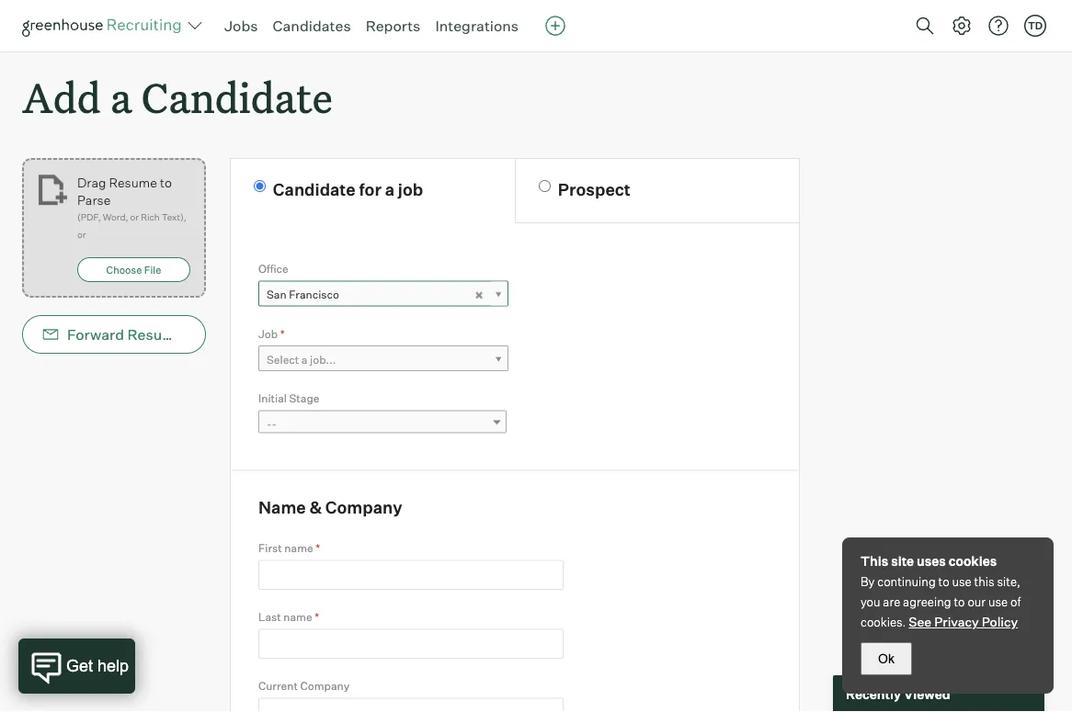 Task type: describe. For each thing, give the bounding box(es) containing it.
name & company
[[258, 498, 402, 518]]

see
[[909, 614, 931, 630]]

reports link
[[366, 17, 421, 35]]

integrations
[[435, 17, 519, 35]]

to for resume
[[160, 174, 172, 191]]

job...
[[310, 353, 336, 367]]

name
[[258, 498, 306, 518]]

stage
[[289, 392, 319, 406]]

our
[[968, 595, 986, 610]]

francisco
[[289, 288, 339, 302]]

a for candidate
[[110, 70, 132, 124]]

td button
[[1021, 11, 1050, 40]]

name for first
[[284, 542, 313, 556]]

of
[[1010, 595, 1021, 610]]

forward resume via email
[[67, 326, 248, 344]]

prospect
[[558, 179, 631, 200]]

this
[[861, 553, 888, 570]]

forward resume via email button
[[22, 316, 248, 354]]

by continuing to use this site, you are agreeing to our use of cookies.
[[861, 575, 1021, 630]]

* for first name *
[[316, 542, 320, 556]]

drag
[[77, 174, 106, 191]]

search image
[[914, 15, 936, 37]]

0 vertical spatial *
[[280, 327, 285, 341]]

td button
[[1024, 15, 1046, 37]]

san
[[267, 288, 287, 302]]

file
[[144, 264, 161, 276]]

office
[[258, 262, 288, 276]]

a for job...
[[301, 353, 308, 367]]

1 vertical spatial company
[[300, 679, 350, 693]]

email
[[210, 326, 248, 344]]

2 - from the left
[[272, 418, 277, 431]]

initial
[[258, 392, 287, 406]]

select a job...
[[267, 353, 336, 367]]

site,
[[997, 575, 1020, 589]]

resume for forward
[[127, 326, 184, 344]]

current
[[258, 679, 298, 693]]

candidate for a job
[[273, 179, 423, 200]]

add
[[22, 70, 101, 124]]

1 - from the left
[[267, 418, 272, 431]]

1 vertical spatial candidate
[[273, 179, 356, 200]]

first
[[258, 542, 282, 556]]

first name *
[[258, 542, 320, 556]]

drag resume to parse (pdf, word, or rich text), or
[[77, 174, 186, 241]]

job
[[258, 327, 278, 341]]

0 vertical spatial candidate
[[141, 70, 333, 124]]

rich
[[141, 212, 160, 223]]

site
[[891, 553, 914, 570]]

see privacy policy
[[909, 614, 1018, 630]]

configure image
[[951, 15, 973, 37]]

for
[[359, 179, 382, 200]]



Task type: locate. For each thing, give the bounding box(es) containing it.
use left of
[[988, 595, 1008, 610]]

last
[[258, 611, 281, 624]]

2 horizontal spatial a
[[385, 179, 394, 200]]

to up "text),"
[[160, 174, 172, 191]]

0 horizontal spatial or
[[77, 229, 86, 241]]

name
[[284, 542, 313, 556], [283, 611, 312, 624]]

ok button
[[861, 643, 912, 676]]

td
[[1028, 19, 1043, 32]]

san francisco
[[267, 288, 339, 302]]

candidate down jobs
[[141, 70, 333, 124]]

2 vertical spatial *
[[315, 611, 319, 624]]

or
[[130, 212, 139, 223], [77, 229, 86, 241]]

None text field
[[258, 629, 564, 659]]

cookies
[[949, 553, 997, 570]]

1 horizontal spatial or
[[130, 212, 139, 223]]

0 horizontal spatial to
[[160, 174, 172, 191]]

word,
[[103, 212, 128, 223]]

greenhouse recruiting image
[[22, 15, 188, 37]]

a right add
[[110, 70, 132, 124]]

0 vertical spatial or
[[130, 212, 139, 223]]

choose
[[106, 264, 142, 276]]

0 vertical spatial resume
[[109, 174, 157, 191]]

reports
[[366, 17, 421, 35]]

None text field
[[258, 561, 564, 590], [258, 698, 564, 713], [258, 561, 564, 590], [258, 698, 564, 713]]

policy
[[982, 614, 1018, 630]]

candidate
[[141, 70, 333, 124], [273, 179, 356, 200]]

initial stage
[[258, 392, 319, 406]]

to down the uses
[[938, 575, 949, 589]]

job
[[398, 179, 423, 200]]

or down (pdf,
[[77, 229, 86, 241]]

viewed
[[904, 686, 950, 702]]

a right the for
[[385, 179, 394, 200]]

1 vertical spatial resume
[[127, 326, 184, 344]]

1 vertical spatial a
[[385, 179, 394, 200]]

*
[[280, 327, 285, 341], [316, 542, 320, 556], [315, 611, 319, 624]]

0 vertical spatial name
[[284, 542, 313, 556]]

parse
[[77, 192, 111, 208]]

* for last name *
[[315, 611, 319, 624]]

to left our
[[954, 595, 965, 610]]

* down &
[[316, 542, 320, 556]]

name right first
[[284, 542, 313, 556]]

resume inside button
[[127, 326, 184, 344]]

2 vertical spatial a
[[301, 353, 308, 367]]

a inside select a job... link
[[301, 353, 308, 367]]

text),
[[162, 212, 186, 223]]

privacy
[[934, 614, 979, 630]]

-
[[267, 418, 272, 431], [272, 418, 277, 431]]

Candidate for a job radio
[[254, 180, 266, 192]]

-- link
[[258, 411, 507, 437]]

this
[[974, 575, 994, 589]]

forward
[[67, 326, 124, 344]]

this site uses cookies
[[861, 553, 997, 570]]

resume for drag
[[109, 174, 157, 191]]

0 vertical spatial a
[[110, 70, 132, 124]]

0 horizontal spatial a
[[110, 70, 132, 124]]

1 vertical spatial *
[[316, 542, 320, 556]]

2 horizontal spatial to
[[954, 595, 965, 610]]

candidate right the candidate for a job radio
[[273, 179, 356, 200]]

jobs
[[224, 17, 258, 35]]

a left job...
[[301, 353, 308, 367]]

select a job... link
[[258, 346, 508, 373]]

jobs link
[[224, 17, 258, 35]]

resume
[[109, 174, 157, 191], [127, 326, 184, 344]]

are
[[883, 595, 900, 610]]

resume left via
[[127, 326, 184, 344]]

recently viewed
[[846, 686, 950, 702]]

choose file
[[106, 264, 161, 276]]

company
[[325, 498, 402, 518], [300, 679, 350, 693]]

current company
[[258, 679, 350, 693]]

company right current
[[300, 679, 350, 693]]

see privacy policy link
[[909, 614, 1018, 630]]

0 vertical spatial company
[[325, 498, 402, 518]]

a
[[110, 70, 132, 124], [385, 179, 394, 200], [301, 353, 308, 367]]

by
[[861, 575, 875, 589]]

recently
[[846, 686, 901, 702]]

&
[[309, 498, 322, 518]]

last name *
[[258, 611, 319, 624]]

san francisco link
[[258, 281, 508, 308]]

1 horizontal spatial use
[[988, 595, 1008, 610]]

* right last
[[315, 611, 319, 624]]

to
[[160, 174, 172, 191], [938, 575, 949, 589], [954, 595, 965, 610]]

name for last
[[283, 611, 312, 624]]

job *
[[258, 327, 285, 341]]

select
[[267, 353, 299, 367]]

1 vertical spatial or
[[77, 229, 86, 241]]

or left rich
[[130, 212, 139, 223]]

* right job
[[280, 327, 285, 341]]

1 vertical spatial to
[[938, 575, 949, 589]]

candidates
[[273, 17, 351, 35]]

candidates link
[[273, 17, 351, 35]]

name right last
[[283, 611, 312, 624]]

(pdf,
[[77, 212, 101, 223]]

cookies.
[[861, 615, 906, 630]]

via
[[187, 326, 207, 344]]

integrations link
[[435, 17, 519, 35]]

company right &
[[325, 498, 402, 518]]

to for continuing
[[938, 575, 949, 589]]

1 vertical spatial use
[[988, 595, 1008, 610]]

you
[[861, 595, 880, 610]]

agreeing
[[903, 595, 951, 610]]

2 vertical spatial to
[[954, 595, 965, 610]]

uses
[[917, 553, 946, 570]]

ok
[[878, 652, 895, 666]]

1 vertical spatial name
[[283, 611, 312, 624]]

1 horizontal spatial to
[[938, 575, 949, 589]]

0 horizontal spatial use
[[952, 575, 972, 589]]

0 vertical spatial use
[[952, 575, 972, 589]]

add a candidate
[[22, 70, 333, 124]]

--
[[267, 418, 277, 431]]

Prospect radio
[[539, 180, 551, 192]]

continuing
[[877, 575, 936, 589]]

to inside drag resume to parse (pdf, word, or rich text), or
[[160, 174, 172, 191]]

use
[[952, 575, 972, 589], [988, 595, 1008, 610]]

resume inside drag resume to parse (pdf, word, or rich text), or
[[109, 174, 157, 191]]

0 vertical spatial to
[[160, 174, 172, 191]]

1 horizontal spatial a
[[301, 353, 308, 367]]

resume up rich
[[109, 174, 157, 191]]

use left this
[[952, 575, 972, 589]]



Task type: vqa. For each thing, say whether or not it's contained in the screenshot.
On 1 Job at left top
no



